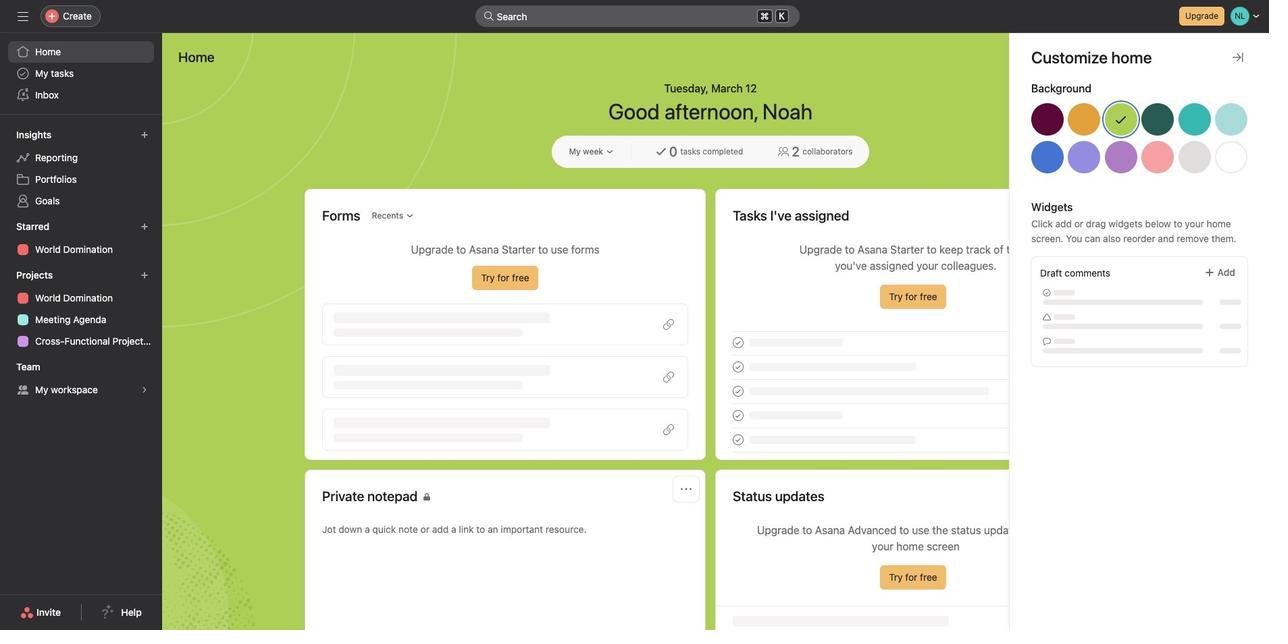 Task type: vqa. For each thing, say whether or not it's contained in the screenshot.
Cross-Functional Project Plan icon
no



Task type: locate. For each thing, give the bounding box(es) containing it.
Search tasks, projects, and more text field
[[475, 5, 800, 27]]

None field
[[475, 5, 800, 27]]

new insights image
[[141, 131, 149, 139]]

prominent image
[[483, 11, 494, 22]]

close customization pane image
[[1233, 52, 1244, 63]]

add items to starred image
[[141, 223, 149, 231]]

option group
[[1032, 103, 1248, 179]]

global element
[[0, 33, 162, 114]]

starred element
[[0, 215, 162, 263]]



Task type: describe. For each thing, give the bounding box(es) containing it.
new project or portfolio image
[[141, 272, 149, 280]]

see details, my workspace image
[[141, 386, 149, 395]]

insights element
[[0, 123, 162, 215]]

teams element
[[0, 355, 162, 404]]

hide sidebar image
[[18, 11, 28, 22]]

projects element
[[0, 263, 162, 355]]



